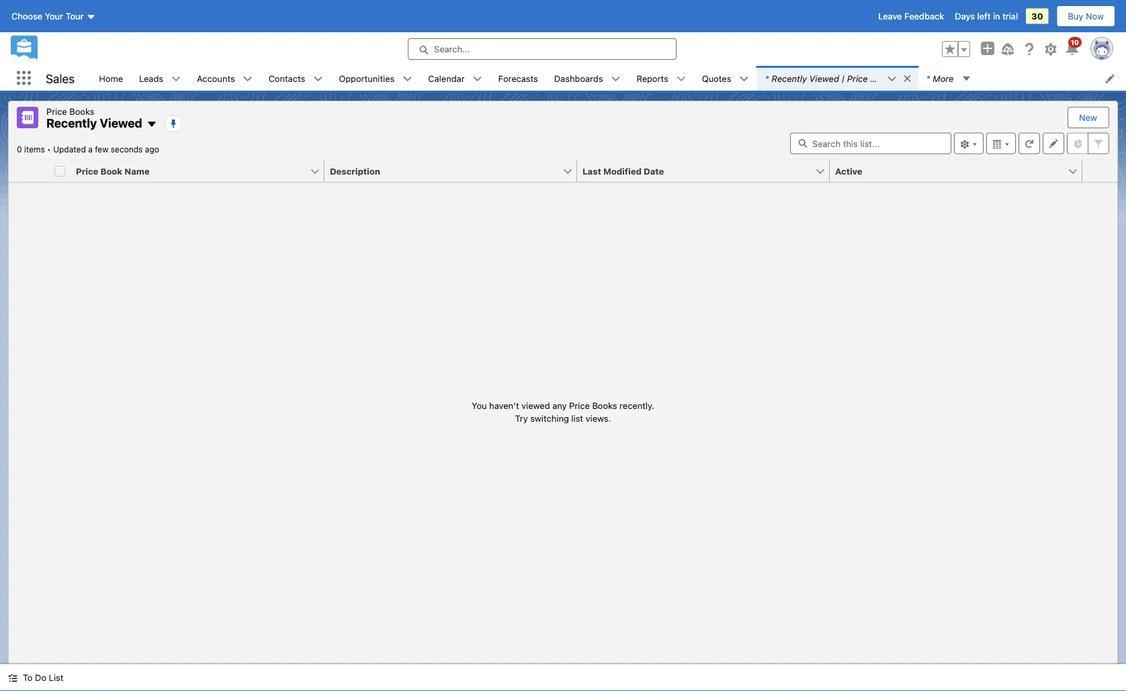 Task type: locate. For each thing, give the bounding box(es) containing it.
books right |
[[871, 73, 895, 83]]

choose your tour
[[11, 11, 84, 21]]

status containing you haven't viewed any price books recently.
[[472, 399, 655, 425]]

price right |
[[847, 73, 868, 83]]

text default image right leads
[[171, 74, 181, 84]]

item number image
[[9, 160, 49, 182]]

books inside you haven't viewed any price books recently. try switching list views.
[[592, 400, 617, 410]]

days
[[955, 11, 975, 21]]

any
[[553, 400, 567, 410]]

haven't
[[489, 400, 519, 410]]

1 * from the left
[[765, 73, 769, 83]]

price book name element
[[71, 160, 333, 182]]

1 vertical spatial books
[[69, 106, 94, 116]]

few
[[95, 145, 109, 154]]

list item
[[757, 66, 918, 91]]

text default image
[[171, 74, 181, 84], [243, 74, 252, 84], [313, 74, 323, 84], [473, 74, 482, 84], [611, 74, 621, 84], [146, 119, 157, 130]]

a
[[88, 145, 93, 154]]

text default image for calendar
[[473, 74, 482, 84]]

text default image right "calendar"
[[473, 74, 482, 84]]

choose
[[11, 11, 42, 21]]

2 vertical spatial books
[[592, 400, 617, 410]]

accounts link
[[189, 66, 243, 91]]

updated
[[53, 145, 86, 154]]

price down 0 items • updated a few seconds ago
[[76, 166, 98, 176]]

books inside list item
[[871, 73, 895, 83]]

viewed
[[810, 73, 839, 83], [100, 116, 142, 130]]

1 vertical spatial viewed
[[100, 116, 142, 130]]

you haven't viewed any price books recently. try switching list views.
[[472, 400, 655, 424]]

to do list
[[23, 673, 63, 683]]

text default image right accounts
[[243, 74, 252, 84]]

text default image inside to do list button
[[8, 674, 17, 683]]

0 vertical spatial recently
[[772, 73, 807, 83]]

quotes list item
[[694, 66, 757, 91]]

description button
[[325, 160, 563, 182]]

books
[[871, 73, 895, 83], [69, 106, 94, 116], [592, 400, 617, 410]]

recently viewed
[[46, 116, 142, 130]]

text default image inside the contacts list item
[[313, 74, 323, 84]]

2 * from the left
[[927, 73, 930, 83]]

2 horizontal spatial books
[[871, 73, 895, 83]]

recently left |
[[772, 73, 807, 83]]

1 horizontal spatial *
[[927, 73, 930, 83]]

* left more on the top of the page
[[927, 73, 930, 83]]

books up views.
[[592, 400, 617, 410]]

quotes link
[[694, 66, 740, 91]]

list
[[49, 673, 63, 683]]

text default image right contacts
[[313, 74, 323, 84]]

recently viewed status
[[17, 145, 53, 154]]

1 horizontal spatial recently
[[772, 73, 807, 83]]

status
[[472, 399, 655, 425]]

price inside 'button'
[[76, 166, 98, 176]]

viewed up seconds at the top left
[[100, 116, 142, 130]]

viewed left |
[[810, 73, 839, 83]]

0 vertical spatial books
[[871, 73, 895, 83]]

buy now
[[1068, 11, 1104, 21]]

* recently viewed | price books
[[765, 73, 895, 83]]

text default image inside leads list item
[[171, 74, 181, 84]]

leads
[[139, 73, 163, 83]]

0 horizontal spatial recently
[[46, 116, 97, 130]]

leads list item
[[131, 66, 189, 91]]

1 horizontal spatial books
[[592, 400, 617, 410]]

books up 0 items • updated a few seconds ago
[[69, 106, 94, 116]]

*
[[765, 73, 769, 83], [927, 73, 930, 83]]

text default image inside dashboards list item
[[611, 74, 621, 84]]

try
[[515, 414, 528, 424]]

you
[[472, 400, 487, 410]]

text default image inside calendar 'list item'
[[473, 74, 482, 84]]

0 horizontal spatial books
[[69, 106, 94, 116]]

0 vertical spatial viewed
[[810, 73, 839, 83]]

do
[[35, 673, 46, 683]]

text default image
[[903, 74, 912, 83], [962, 74, 972, 83], [403, 74, 412, 84], [677, 74, 686, 84], [740, 74, 749, 84], [888, 74, 897, 84], [8, 674, 17, 683]]

0 horizontal spatial *
[[765, 73, 769, 83]]

in
[[993, 11, 1001, 21]]

sales
[[46, 71, 75, 86]]

search...
[[434, 44, 470, 54]]

price inside you haven't viewed any price books recently. try switching list views.
[[569, 400, 590, 410]]

search... button
[[408, 38, 677, 60]]

text default image left reports
[[611, 74, 621, 84]]

* for * more
[[927, 73, 930, 83]]

reports list item
[[629, 66, 694, 91]]

price
[[847, 73, 868, 83], [46, 106, 67, 116], [76, 166, 98, 176], [569, 400, 590, 410]]

None search field
[[790, 133, 952, 154]]

•
[[47, 145, 51, 154]]

dashboards list item
[[546, 66, 629, 91]]

name
[[125, 166, 150, 176]]

forecasts
[[498, 73, 538, 83]]

0 horizontal spatial viewed
[[100, 116, 142, 130]]

cell
[[49, 160, 71, 182]]

30
[[1032, 11, 1043, 21]]

recently
[[772, 73, 807, 83], [46, 116, 97, 130]]

buy now button
[[1057, 5, 1116, 27]]

days left in trial
[[955, 11, 1018, 21]]

text default image inside "quotes" list item
[[740, 74, 749, 84]]

price up list
[[569, 400, 590, 410]]

book
[[100, 166, 122, 176]]

text default image inside accounts 'list item'
[[243, 74, 252, 84]]

to do list button
[[0, 665, 72, 692]]

1 horizontal spatial viewed
[[810, 73, 839, 83]]

group
[[942, 41, 971, 57]]

dashboards link
[[546, 66, 611, 91]]

calendar list item
[[420, 66, 490, 91]]

list
[[91, 66, 1126, 91]]

recently up updated
[[46, 116, 97, 130]]

text default image for contacts
[[313, 74, 323, 84]]

* inside list item
[[765, 73, 769, 83]]

modified
[[604, 166, 642, 176]]

text default image for leads
[[171, 74, 181, 84]]

* right "quotes" list item
[[765, 73, 769, 83]]

dashboards
[[554, 73, 603, 83]]

action element
[[1083, 160, 1118, 182]]

action image
[[1083, 160, 1118, 182]]

active button
[[830, 160, 1068, 182]]

last modified date button
[[577, 160, 815, 182]]

item number element
[[9, 160, 49, 182]]

text default image inside reports list item
[[677, 74, 686, 84]]

0 items • updated a few seconds ago
[[17, 145, 159, 154]]



Task type: vqa. For each thing, say whether or not it's contained in the screenshot.
New button
yes



Task type: describe. For each thing, give the bounding box(es) containing it.
new
[[1079, 113, 1098, 123]]

cell inside recently viewed|price books|list view element
[[49, 160, 71, 182]]

active element
[[830, 160, 1091, 182]]

to
[[23, 673, 33, 683]]

active
[[835, 166, 863, 176]]

text default image up ago
[[146, 119, 157, 130]]

contacts
[[269, 73, 305, 83]]

recently inside list item
[[772, 73, 807, 83]]

reports
[[637, 73, 669, 83]]

feedback
[[905, 11, 944, 21]]

reports link
[[629, 66, 677, 91]]

price right price books image
[[46, 106, 67, 116]]

contacts link
[[261, 66, 313, 91]]

|
[[842, 73, 845, 83]]

more
[[933, 73, 954, 83]]

accounts
[[197, 73, 235, 83]]

choose your tour button
[[11, 5, 96, 27]]

Search Recently Viewed list view. search field
[[790, 133, 952, 154]]

trial
[[1003, 11, 1018, 21]]

calendar link
[[420, 66, 473, 91]]

list containing home
[[91, 66, 1126, 91]]

tour
[[66, 11, 84, 21]]

opportunities list item
[[331, 66, 420, 91]]

opportunities link
[[331, 66, 403, 91]]

recently viewed|price books|list view element
[[8, 101, 1118, 665]]

price books image
[[17, 107, 38, 128]]

list item containing *
[[757, 66, 918, 91]]

1 vertical spatial recently
[[46, 116, 97, 130]]

seconds
[[111, 145, 143, 154]]

your
[[45, 11, 63, 21]]

left
[[978, 11, 991, 21]]

items
[[24, 145, 45, 154]]

accounts list item
[[189, 66, 261, 91]]

* for * recently viewed | price books
[[765, 73, 769, 83]]

switching
[[531, 414, 569, 424]]

text default image for dashboards
[[611, 74, 621, 84]]

description
[[330, 166, 380, 176]]

ago
[[145, 145, 159, 154]]

last modified date
[[583, 166, 664, 176]]

contacts list item
[[261, 66, 331, 91]]

last
[[583, 166, 601, 176]]

* more
[[927, 73, 954, 83]]

leave feedback
[[879, 11, 944, 21]]

buy
[[1068, 11, 1084, 21]]

10
[[1071, 38, 1079, 46]]

new button
[[1069, 108, 1108, 128]]

now
[[1086, 11, 1104, 21]]

price book name button
[[71, 160, 310, 182]]

list
[[572, 414, 583, 424]]

viewed
[[522, 400, 550, 410]]

forecasts link
[[490, 66, 546, 91]]

books for you haven't viewed any price books recently. try switching list views.
[[592, 400, 617, 410]]

home link
[[91, 66, 131, 91]]

recently.
[[620, 400, 655, 410]]

home
[[99, 73, 123, 83]]

leave feedback link
[[879, 11, 944, 21]]

none search field inside recently viewed|price books|list view element
[[790, 133, 952, 154]]

calendar
[[428, 73, 465, 83]]

views.
[[586, 414, 611, 424]]

leave
[[879, 11, 902, 21]]

0
[[17, 145, 22, 154]]

quotes
[[702, 73, 732, 83]]

leads link
[[131, 66, 171, 91]]

date
[[644, 166, 664, 176]]

price book name
[[76, 166, 150, 176]]

description element
[[325, 160, 585, 182]]

price books
[[46, 106, 94, 116]]

text default image inside opportunities list item
[[403, 74, 412, 84]]

10 button
[[1065, 37, 1082, 57]]

last modified date element
[[577, 160, 838, 182]]

text default image for accounts
[[243, 74, 252, 84]]

books for * recently viewed | price books
[[871, 73, 895, 83]]

opportunities
[[339, 73, 395, 83]]



